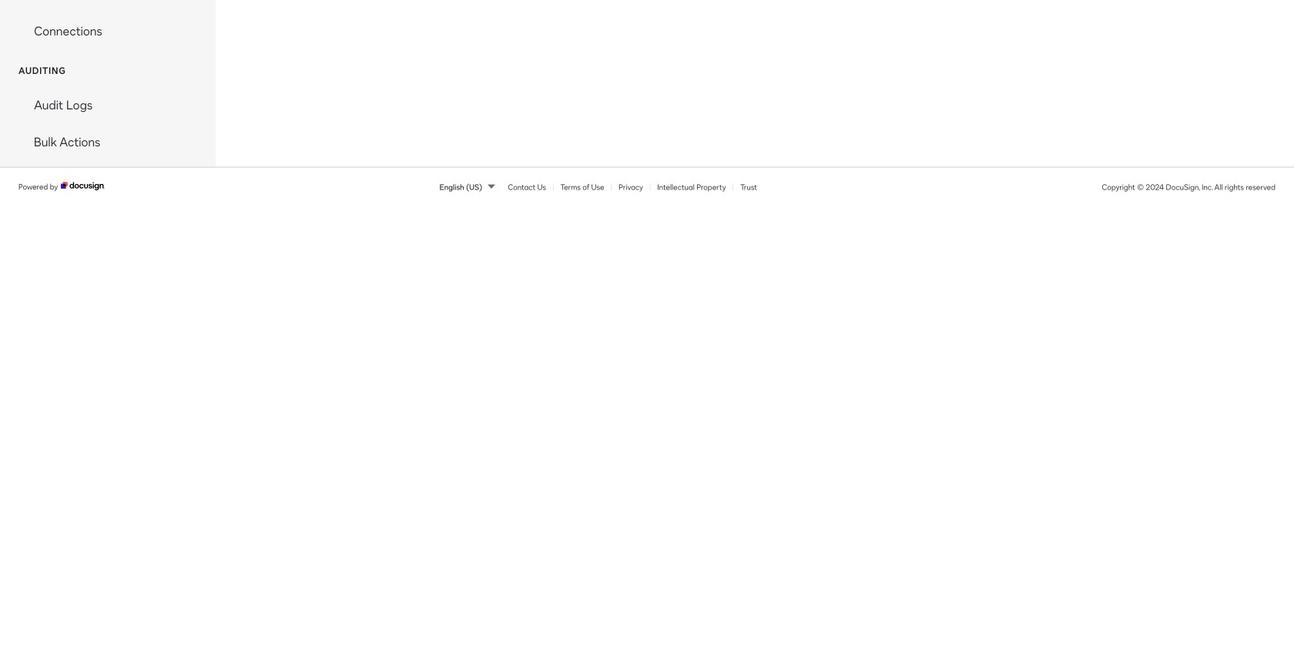 Task type: vqa. For each thing, say whether or not it's contained in the screenshot.
the logo
yes



Task type: locate. For each thing, give the bounding box(es) containing it.
logo image
[[61, 182, 105, 191]]

auditing element
[[0, 86, 216, 160]]



